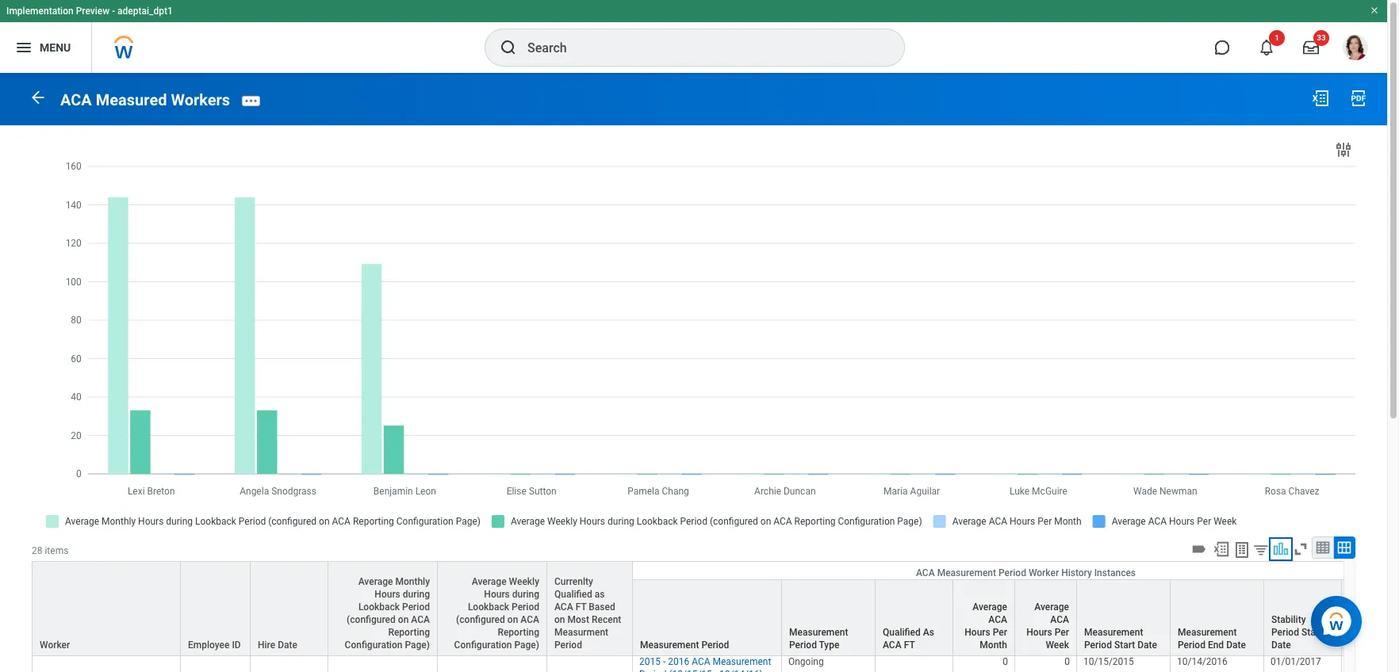Task type: vqa. For each thing, say whether or not it's contained in the screenshot.
Qualified As ACA FT popup button
yes



Task type: locate. For each thing, give the bounding box(es) containing it.
2 page) from the left
[[515, 640, 540, 651]]

menu
[[40, 41, 71, 54]]

2 vertical spatial -
[[715, 670, 718, 673]]

aca up (10/15/15
[[692, 657, 711, 668]]

export to excel image
[[1312, 89, 1331, 108]]

0 vertical spatial worker
[[1029, 568, 1060, 579]]

currenlty qualified as aca ft based on most recent measurment period button
[[548, 563, 633, 656]]

average left monthly
[[358, 577, 393, 588]]

0 horizontal spatial (configured
[[347, 615, 396, 626]]

aca up qualified as aca ft popup button at the bottom of the page
[[917, 568, 935, 579]]

notifications large image
[[1259, 40, 1275, 56]]

during for weekly
[[513, 589, 540, 601]]

start
[[1302, 628, 1323, 639], [1115, 640, 1136, 651]]

measurement period type
[[790, 628, 849, 651]]

period down monthly
[[402, 602, 430, 613]]

average inside "average monthly hours during lookback period (configured on aca reporting configuration page)"
[[358, 577, 393, 588]]

reporting down monthly
[[388, 628, 430, 639]]

2 horizontal spatial on
[[555, 615, 565, 626]]

aca down weekly at the left bottom of page
[[521, 615, 540, 626]]

date inside column header
[[278, 640, 298, 651]]

export to worksheets image
[[1233, 541, 1252, 560]]

configuration inside "average monthly hours during lookback period (configured on aca reporting configuration page)"
[[345, 640, 403, 651]]

currenlty
[[555, 577, 593, 588]]

period down weekly at the left bottom of page
[[512, 602, 540, 613]]

- right 2015
[[663, 657, 666, 668]]

average weekly hours during lookback period (configured on aca reporting configuration page) button
[[438, 563, 547, 656]]

0 vertical spatial qualified
[[555, 589, 593, 601]]

1 horizontal spatial during
[[513, 589, 540, 601]]

as
[[595, 589, 605, 601]]

ft inside qualified as aca ft
[[904, 640, 916, 651]]

1 vertical spatial worker
[[40, 640, 70, 651]]

reporting down weekly at the left bottom of page
[[498, 628, 540, 639]]

average for average aca hours per month
[[973, 602, 1008, 613]]

1 during from the left
[[403, 589, 430, 601]]

measured
[[96, 90, 167, 109]]

hours down weekly at the left bottom of page
[[484, 589, 510, 601]]

1 page) from the left
[[405, 640, 430, 651]]

qualified down currenlty
[[555, 589, 593, 601]]

average inside average aca hours per month
[[973, 602, 1008, 613]]

average up week
[[1035, 602, 1070, 613]]

average monthly hours during lookback period (configured on aca reporting configuration page) column header
[[329, 562, 438, 658]]

aca measurement period worker history instances button
[[633, 563, 1400, 580]]

reporting inside "average monthly hours during lookback period (configured on aca reporting configuration page)"
[[388, 628, 430, 639]]

1 lookback from the left
[[359, 602, 400, 613]]

during inside "average monthly hours during lookback period (configured on aca reporting configuration page)"
[[403, 589, 430, 601]]

measurement
[[938, 568, 997, 579], [790, 628, 849, 639], [1085, 628, 1144, 639], [1179, 628, 1238, 639], [640, 640, 699, 651], [713, 657, 772, 668]]

0 horizontal spatial ft
[[576, 602, 587, 613]]

average monthly hours during lookback period (configured on aca reporting configuration page) button
[[329, 563, 437, 656]]

0 down history
[[1065, 596, 1071, 607]]

hours up week
[[1027, 628, 1053, 639]]

5 row from the top
[[32, 644, 1400, 673]]

workers
[[171, 90, 230, 109]]

4 date from the left
[[1272, 640, 1292, 651]]

period down stability
[[1272, 628, 1300, 639]]

start inside the "measurement period start date"
[[1115, 640, 1136, 651]]

1 per from the left
[[993, 628, 1008, 639]]

ft up most
[[576, 602, 587, 613]]

aca down monthly
[[411, 615, 430, 626]]

hours for average aca hours per month
[[965, 628, 991, 639]]

date
[[278, 640, 298, 651], [1138, 640, 1158, 651], [1227, 640, 1247, 651], [1272, 640, 1292, 651]]

select to filter grid data image
[[1253, 542, 1271, 558]]

measurement inside 2015 - 2016 aca measurement period (10/15/15 - 10/14/16)
[[713, 657, 772, 668]]

1 horizontal spatial configuration
[[454, 640, 512, 651]]

33 button
[[1294, 30, 1330, 65]]

lookback
[[359, 602, 400, 613], [468, 602, 510, 613]]

average weekly hours during lookback period (configured on aca reporting configuration page)
[[454, 577, 540, 651]]

during down monthly
[[403, 589, 430, 601]]

2 configuration from the left
[[454, 640, 512, 651]]

period up 10/15/2015
[[1085, 640, 1113, 651]]

date for stability period start date
[[1272, 640, 1292, 651]]

0 horizontal spatial page)
[[405, 640, 430, 651]]

start up 10/15/2015
[[1115, 640, 1136, 651]]

date right hire
[[278, 640, 298, 651]]

configuration for average weekly hours during lookback period (configured on aca reporting configuration page)
[[454, 640, 512, 651]]

period up the 10/14/2016
[[1179, 640, 1206, 651]]

aca right type
[[883, 640, 902, 651]]

period inside measurement period type
[[790, 640, 817, 651]]

cell
[[32, 521, 181, 583], [181, 521, 251, 583], [251, 521, 329, 583], [329, 521, 438, 583], [438, 521, 548, 583], [548, 521, 633, 583], [783, 521, 876, 583], [876, 521, 954, 583], [954, 521, 1016, 583], [1016, 521, 1078, 583], [1078, 521, 1171, 583], [1171, 521, 1265, 583], [1265, 521, 1343, 583], [1343, 521, 1400, 583], [32, 583, 181, 644], [181, 583, 251, 644], [251, 583, 329, 644], [329, 583, 438, 644], [438, 583, 548, 644], [548, 583, 633, 644], [633, 583, 783, 644], [783, 583, 876, 644], [876, 583, 954, 644], [1078, 583, 1171, 644], [1171, 583, 1265, 644], [1343, 583, 1400, 644], [32, 644, 181, 673], [181, 644, 251, 673], [251, 644, 329, 673], [329, 644, 438, 673], [438, 644, 548, 673], [548, 644, 633, 673], [876, 644, 954, 673], [1343, 644, 1400, 673]]

measurement for measurement period
[[640, 640, 699, 651]]

hours
[[375, 589, 401, 601], [484, 589, 510, 601], [965, 628, 991, 639], [1027, 628, 1053, 639]]

on inside "average monthly hours during lookback period (configured on aca reporting configuration page)"
[[398, 615, 409, 626]]

lookback down weekly at the left bottom of page
[[468, 602, 510, 613]]

date for measurement period start date
[[1138, 640, 1158, 651]]

inbox large image
[[1304, 40, 1320, 56]]

per
[[993, 628, 1008, 639], [1055, 628, 1070, 639]]

1 horizontal spatial worker
[[1029, 568, 1060, 579]]

0 horizontal spatial configuration
[[345, 640, 403, 651]]

2 (configured from the left
[[456, 615, 505, 626]]

on for weekly
[[508, 615, 518, 626]]

hours inside "average monthly hours during lookback period (configured on aca reporting configuration page)"
[[375, 589, 401, 601]]

period inside 2015 - 2016 aca measurement period (10/15/15 - 10/14/16)
[[640, 670, 667, 673]]

date inside measurement period end date
[[1227, 640, 1247, 651]]

2 date from the left
[[1138, 640, 1158, 651]]

per inside average aca hours per month
[[993, 628, 1008, 639]]

2015 - 2016 aca measurement period (10/15/15 - 10/14/16) link
[[640, 654, 772, 673]]

average aca hours per month button
[[954, 581, 1015, 656]]

average
[[358, 577, 393, 588], [472, 577, 507, 588], [973, 602, 1008, 613], [1035, 602, 1070, 613]]

page) inside "average monthly hours during lookback period (configured on aca reporting configuration page)"
[[405, 640, 430, 651]]

lookback inside the average weekly hours during lookback period (configured on aca reporting configuration page)
[[468, 602, 510, 613]]

hours up "month"
[[965, 628, 991, 639]]

measurement for measurement period type
[[790, 628, 849, 639]]

0 horizontal spatial -
[[112, 6, 115, 17]]

1 horizontal spatial reporting
[[498, 628, 540, 639]]

1 (configured from the left
[[347, 615, 396, 626]]

0 horizontal spatial per
[[993, 628, 1008, 639]]

toolbar
[[1189, 537, 1356, 562]]

1 vertical spatial ft
[[904, 640, 916, 651]]

employee id column header
[[181, 562, 251, 658]]

lookback inside "average monthly hours during lookback period (configured on aca reporting configuration page)"
[[359, 602, 400, 613]]

date right end at the right of the page
[[1227, 640, 1247, 651]]

measurement up type
[[790, 628, 849, 639]]

average inside the average weekly hours during lookback period (configured on aca reporting configuration page)
[[472, 577, 507, 588]]

- right preview
[[112, 6, 115, 17]]

page)
[[405, 640, 430, 651], [515, 640, 540, 651]]

2 reporting from the left
[[498, 628, 540, 639]]

employee id button
[[181, 563, 250, 656]]

2 on from the left
[[508, 615, 518, 626]]

period inside the "measurement period start date"
[[1085, 640, 1113, 651]]

measurement up end at the right of the page
[[1179, 628, 1238, 639]]

hire date
[[258, 640, 298, 651]]

employee
[[188, 640, 230, 651]]

measurement up 'average aca hours per month' popup button
[[938, 568, 997, 579]]

items
[[45, 546, 69, 557]]

2 per from the left
[[1055, 628, 1070, 639]]

hours inside average aca hours per week
[[1027, 628, 1053, 639]]

configuration down weekly at the left bottom of page
[[454, 640, 512, 651]]

monthly
[[396, 577, 430, 588]]

on down weekly at the left bottom of page
[[508, 615, 518, 626]]

qualified left as
[[883, 628, 921, 639]]

per up "month"
[[993, 628, 1008, 639]]

2015
[[640, 657, 661, 668]]

0 horizontal spatial during
[[403, 589, 430, 601]]

page) inside the average weekly hours during lookback period (configured on aca reporting configuration page)
[[515, 640, 540, 651]]

hire date button
[[251, 563, 328, 656]]

0 vertical spatial -
[[112, 6, 115, 17]]

1 date from the left
[[278, 640, 298, 651]]

average aca hours per week
[[1027, 602, 1070, 651]]

configuration down monthly
[[345, 640, 403, 651]]

previous page image
[[29, 88, 48, 107]]

aca inside 2015 - 2016 aca measurement period (10/15/15 - 10/14/16)
[[692, 657, 711, 668]]

lookback down monthly
[[359, 602, 400, 613]]

1 row from the top
[[32, 521, 1400, 583]]

(10/15/15
[[669, 670, 713, 673]]

stability period start date
[[1272, 615, 1323, 651]]

month
[[980, 640, 1008, 651]]

measurement for measurement period start date
[[1085, 628, 1144, 639]]

ft inside 'currenlty qualified as aca ft based on most recent measurment period'
[[576, 602, 587, 613]]

on down monthly
[[398, 615, 409, 626]]

1 reporting from the left
[[388, 628, 430, 639]]

reporting inside the average weekly hours during lookback period (configured on aca reporting configuration page)
[[498, 628, 540, 639]]

1 on from the left
[[398, 615, 409, 626]]

10/15/2015
[[1084, 657, 1135, 668]]

hours inside average aca hours per month
[[965, 628, 991, 639]]

worker
[[1029, 568, 1060, 579], [40, 640, 70, 651]]

aca inside qualified as aca ft
[[883, 640, 902, 651]]

2 lookback from the left
[[468, 602, 510, 613]]

configuration for average monthly hours during lookback period (configured on aca reporting configuration page)
[[345, 640, 403, 651]]

average up "month"
[[973, 602, 1008, 613]]

1 horizontal spatial (configured
[[456, 615, 505, 626]]

2015 - 2016 aca measurement period (10/15/15 - 10/14/16)
[[640, 657, 772, 673]]

2 during from the left
[[513, 589, 540, 601]]

2016
[[668, 657, 690, 668]]

on left most
[[555, 615, 565, 626]]

0 horizontal spatial reporting
[[388, 628, 430, 639]]

aca measured workers link
[[60, 90, 230, 109]]

qualified
[[555, 589, 593, 601], [883, 628, 921, 639]]

1 horizontal spatial qualified
[[883, 628, 921, 639]]

(configured inside "average monthly hours during lookback period (configured on aca reporting configuration page)"
[[347, 615, 396, 626]]

0 down "month"
[[1003, 657, 1009, 668]]

end
[[1209, 640, 1225, 651]]

implementation
[[6, 6, 74, 17]]

1 horizontal spatial -
[[663, 657, 666, 668]]

toolbar inside aca measured workers 'main content'
[[1189, 537, 1356, 562]]

fullscreen image
[[1293, 541, 1310, 558]]

on inside the average weekly hours during lookback period (configured on aca reporting configuration page)
[[508, 615, 518, 626]]

0 horizontal spatial lookback
[[359, 602, 400, 613]]

0 vertical spatial ft
[[576, 602, 587, 613]]

0 horizontal spatial on
[[398, 615, 409, 626]]

4 row from the top
[[32, 583, 1400, 644]]

aca up week
[[1051, 615, 1070, 626]]

start down stability
[[1302, 628, 1323, 639]]

tag image
[[1191, 541, 1209, 558]]

(configured inside the average weekly hours during lookback period (configured on aca reporting configuration page)
[[456, 615, 505, 626]]

-
[[112, 6, 115, 17], [663, 657, 666, 668], [715, 670, 718, 673]]

during inside the average weekly hours during lookback period (configured on aca reporting configuration page)
[[513, 589, 540, 601]]

01/01/2016
[[1271, 596, 1322, 607]]

aca measured workers main content
[[0, 73, 1400, 673]]

hours inside the average weekly hours during lookback period (configured on aca reporting configuration page)
[[484, 589, 510, 601]]

configure and view chart data image
[[1335, 140, 1354, 159]]

period up ongoing
[[790, 640, 817, 651]]

measurement inside the "measurement period start date"
[[1085, 628, 1144, 639]]

hours for average aca hours per week
[[1027, 628, 1053, 639]]

measurement inside measurement period end date
[[1179, 628, 1238, 639]]

1 vertical spatial qualified
[[883, 628, 921, 639]]

measurement up 2016
[[640, 640, 699, 651]]

1 configuration from the left
[[345, 640, 403, 651]]

3 row from the top
[[32, 563, 1400, 658]]

period inside the stability period start date
[[1272, 628, 1300, 639]]

reporting
[[388, 628, 430, 639], [498, 628, 540, 639]]

period inside 'currenlty qualified as aca ft based on most recent measurment period'
[[555, 640, 582, 651]]

period up 'average aca hours per month' popup button
[[999, 568, 1027, 579]]

instances
[[1095, 568, 1136, 579]]

start for measurement
[[1115, 640, 1136, 651]]

ft left average aca hours per month
[[904, 640, 916, 651]]

1 vertical spatial start
[[1115, 640, 1136, 651]]

date inside the "measurement period start date"
[[1138, 640, 1158, 651]]

period down measurment
[[555, 640, 582, 651]]

1 horizontal spatial per
[[1055, 628, 1070, 639]]

2 row from the top
[[32, 562, 1400, 658]]

aca up most
[[555, 602, 574, 613]]

worker inside 'popup button'
[[1029, 568, 1060, 579]]

measurement up 10/14/16)
[[713, 657, 772, 668]]

search image
[[499, 38, 518, 57]]

per up week
[[1055, 628, 1070, 639]]

period up 2015 - 2016 aca measurement period (10/15/15 - 10/14/16) link
[[702, 640, 730, 651]]

10/14/2016
[[1178, 657, 1228, 668]]

during down weekly at the left bottom of page
[[513, 589, 540, 601]]

measurement period
[[640, 640, 730, 651]]

0 horizontal spatial qualified
[[555, 589, 593, 601]]

per inside average aca hours per week
[[1055, 628, 1070, 639]]

measurement up 10/15/2015
[[1085, 628, 1144, 639]]

start for stability
[[1302, 628, 1323, 639]]

measurement inside 'popup button'
[[938, 568, 997, 579]]

(configured
[[347, 615, 396, 626], [456, 615, 505, 626]]

worker button
[[33, 563, 180, 656]]

1 horizontal spatial page)
[[515, 640, 540, 651]]

28
[[32, 546, 42, 557]]

0 horizontal spatial start
[[1115, 640, 1136, 651]]

history
[[1062, 568, 1093, 579]]

average left weekly at the left bottom of page
[[472, 577, 507, 588]]

page) for average weekly hours during lookback period (configured on aca reporting configuration page)
[[515, 640, 540, 651]]

1 horizontal spatial lookback
[[468, 602, 510, 613]]

0
[[1003, 596, 1009, 607], [1065, 596, 1071, 607], [1003, 657, 1009, 668], [1065, 657, 1071, 668]]

expand/collapse chart image
[[1273, 541, 1290, 558]]

on
[[398, 615, 409, 626], [508, 615, 518, 626], [555, 615, 565, 626]]

aca
[[60, 90, 92, 109], [917, 568, 935, 579], [555, 602, 574, 613], [411, 615, 430, 626], [521, 615, 540, 626], [989, 615, 1008, 626], [1051, 615, 1070, 626], [883, 640, 902, 651], [692, 657, 711, 668]]

start inside the stability period start date
[[1302, 628, 1323, 639]]

3 date from the left
[[1227, 640, 1247, 651]]

view printable version (pdf) image
[[1350, 89, 1369, 108]]

ft
[[576, 602, 587, 613], [904, 640, 916, 651]]

measurement for measurement period end date
[[1179, 628, 1238, 639]]

configuration
[[345, 640, 403, 651], [454, 640, 512, 651]]

date left measurement period end date
[[1138, 640, 1158, 651]]

currenlty qualified as aca ft based on most recent measurment period column header
[[548, 562, 633, 658]]

recent
[[592, 615, 622, 626]]

profile logan mcneil image
[[1344, 35, 1369, 64]]

period down 2015
[[640, 670, 667, 673]]

average inside average aca hours per week
[[1035, 602, 1070, 613]]

1 horizontal spatial start
[[1302, 628, 1323, 639]]

hours down monthly
[[375, 589, 401, 601]]

1 horizontal spatial ft
[[904, 640, 916, 651]]

configuration inside the average weekly hours during lookback period (configured on aca reporting configuration page)
[[454, 640, 512, 651]]

0 vertical spatial start
[[1302, 628, 1323, 639]]

aca up "month"
[[989, 615, 1008, 626]]

- right (10/15/15
[[715, 670, 718, 673]]

aca inside "average monthly hours during lookback period (configured on aca reporting configuration page)"
[[411, 615, 430, 626]]

date inside the stability period start date
[[1272, 640, 1292, 651]]

3 on from the left
[[555, 615, 565, 626]]

qualified as aca ft
[[883, 628, 935, 651]]

period
[[999, 568, 1027, 579], [402, 602, 430, 613], [512, 602, 540, 613], [1272, 628, 1300, 639], [555, 640, 582, 651], [702, 640, 730, 651], [790, 640, 817, 651], [1085, 640, 1113, 651], [1179, 640, 1206, 651], [640, 670, 667, 673]]

date up 01/01/2017
[[1272, 640, 1292, 651]]

row
[[32, 521, 1400, 583], [32, 562, 1400, 658], [32, 563, 1400, 658], [32, 583, 1400, 644], [32, 644, 1400, 673]]

0 horizontal spatial worker
[[40, 640, 70, 651]]

1 horizontal spatial on
[[508, 615, 518, 626]]

average for average weekly hours during lookback period (configured on aca reporting configuration page)
[[472, 577, 507, 588]]

during
[[403, 589, 430, 601], [513, 589, 540, 601]]



Task type: describe. For each thing, give the bounding box(es) containing it.
aca inside the average weekly hours during lookback period (configured on aca reporting configuration page)
[[521, 615, 540, 626]]

lookback for weekly
[[468, 602, 510, 613]]

period inside "average monthly hours during lookback period (configured on aca reporting configuration page)"
[[402, 602, 430, 613]]

row containing 0
[[32, 583, 1400, 644]]

page) for average monthly hours during lookback period (configured on aca reporting configuration page)
[[405, 640, 430, 651]]

reporting for average weekly hours during lookback period (configured on aca reporting configuration page)
[[498, 628, 540, 639]]

hire
[[258, 640, 275, 651]]

01/01/2017
[[1271, 657, 1322, 668]]

measurement period start date
[[1085, 628, 1158, 651]]

average aca hours per week button
[[1016, 581, 1077, 656]]

qualified as aca ft button
[[876, 581, 953, 656]]

average weekly hours during lookback period (configured on aca reporting configuration page) column header
[[438, 562, 548, 658]]

on inside 'currenlty qualified as aca ft based on most recent measurment period'
[[555, 615, 565, 626]]

lookback for monthly
[[359, 602, 400, 613]]

adeptai_dpt1
[[118, 6, 173, 17]]

date for measurement period end date
[[1227, 640, 1247, 651]]

average for average aca hours per week
[[1035, 602, 1070, 613]]

hours for average monthly hours during lookback period (configured on aca reporting configuration page)
[[375, 589, 401, 601]]

row containing average aca hours per month
[[32, 563, 1400, 658]]

aca inside average aca hours per month
[[989, 615, 1008, 626]]

aca right previous page image
[[60, 90, 92, 109]]

hire date column header
[[251, 562, 329, 658]]

Search Workday  search field
[[528, 30, 872, 65]]

stability
[[1272, 615, 1307, 626]]

2 horizontal spatial -
[[715, 670, 718, 673]]

aca measurement period worker history instances
[[917, 568, 1136, 579]]

33
[[1318, 33, 1327, 42]]

ongoing
[[789, 657, 824, 668]]

0 down the aca measurement period worker history instances 'popup button'
[[1003, 596, 1009, 607]]

row containing 2015 - 2016 aca measurement period (10/15/15 - 10/14/16)
[[32, 644, 1400, 673]]

10/14/16)
[[720, 670, 763, 673]]

during for monthly
[[403, 589, 430, 601]]

measurment
[[555, 628, 609, 639]]

worker column header
[[32, 562, 181, 658]]

1 vertical spatial -
[[663, 657, 666, 668]]

menu button
[[0, 22, 91, 73]]

qualified inside qualified as aca ft
[[883, 628, 921, 639]]

measurement period button
[[633, 581, 782, 656]]

export to excel image
[[1213, 541, 1231, 558]]

worker inside popup button
[[40, 640, 70, 651]]

measurement period type button
[[783, 581, 875, 656]]

per for month
[[993, 628, 1008, 639]]

- inside 'menu' banner
[[112, 6, 115, 17]]

menu banner
[[0, 0, 1388, 73]]

row containing aca measurement period worker history instances
[[32, 562, 1400, 658]]

measurement period end date button
[[1171, 581, 1264, 656]]

0 down week
[[1065, 657, 1071, 668]]

per for week
[[1055, 628, 1070, 639]]

qualified inside 'currenlty qualified as aca ft based on most recent measurment period'
[[555, 589, 593, 601]]

preview
[[76, 6, 110, 17]]

(configured for average weekly hours during lookback period (configured on aca reporting configuration page)
[[456, 615, 505, 626]]

average aca hours per month
[[965, 602, 1008, 651]]

based
[[589, 602, 616, 613]]

measurement period start date button
[[1078, 581, 1171, 656]]

aca inside average aca hours per week
[[1051, 615, 1070, 626]]

hours for average weekly hours during lookback period (configured on aca reporting configuration page)
[[484, 589, 510, 601]]

currenlty qualified as aca ft based on most recent measurment period
[[555, 577, 622, 651]]

table image
[[1316, 540, 1332, 556]]

(configured for average monthly hours during lookback period (configured on aca reporting configuration page)
[[347, 615, 396, 626]]

justify image
[[14, 38, 33, 57]]

measurement period end date
[[1179, 628, 1247, 651]]

id
[[232, 640, 241, 651]]

most
[[568, 615, 590, 626]]

week
[[1046, 640, 1070, 651]]

stability period start date button
[[1265, 581, 1342, 656]]

average monthly hours during lookback period (configured on aca reporting configuration page)
[[345, 577, 430, 651]]

close environment banner image
[[1371, 6, 1380, 15]]

aca inside 'currenlty qualified as aca ft based on most recent measurment period'
[[555, 602, 574, 613]]

implementation preview -   adeptai_dpt1
[[6, 6, 173, 17]]

average for average monthly hours during lookback period (configured on aca reporting configuration page)
[[358, 577, 393, 588]]

weekly
[[509, 577, 540, 588]]

on for monthly
[[398, 615, 409, 626]]

expand table image
[[1337, 540, 1353, 556]]

period inside the average weekly hours during lookback period (configured on aca reporting configuration page)
[[512, 602, 540, 613]]

aca measured workers
[[60, 90, 230, 109]]

type
[[819, 640, 840, 651]]

period inside 'popup button'
[[999, 568, 1027, 579]]

period inside measurement period end date
[[1179, 640, 1206, 651]]

employee id
[[188, 640, 241, 651]]

1 button
[[1250, 30, 1286, 65]]

aca inside the aca measurement period worker history instances 'popup button'
[[917, 568, 935, 579]]

as
[[924, 628, 935, 639]]

28 items
[[32, 546, 69, 557]]

1
[[1275, 33, 1280, 42]]

reporting for average monthly hours during lookback period (configured on aca reporting configuration page)
[[388, 628, 430, 639]]



